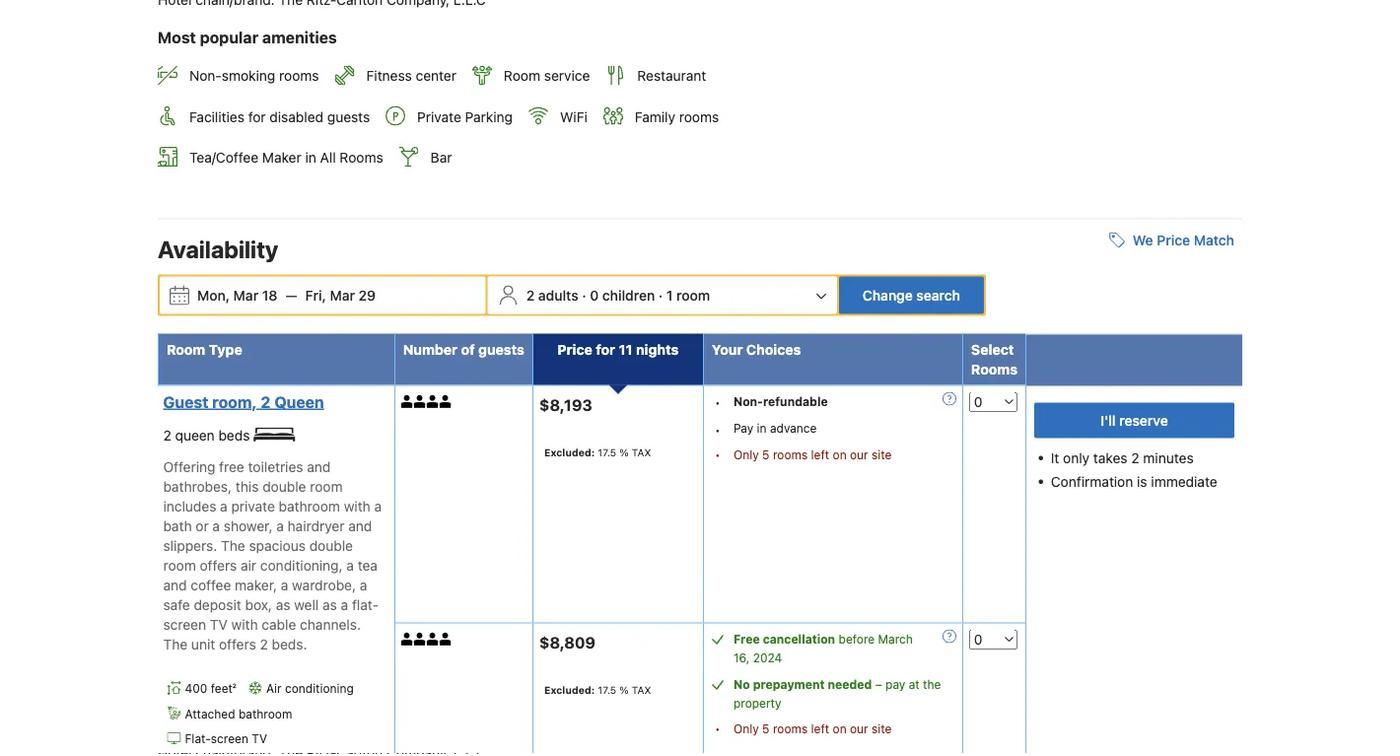 Task type: describe. For each thing, give the bounding box(es) containing it.
select rooms
[[972, 342, 1018, 378]]

free
[[734, 633, 760, 647]]

match
[[1194, 232, 1235, 249]]

feet²
[[211, 683, 237, 697]]

1 vertical spatial guests
[[479, 342, 525, 358]]

5 for more details on meals and payment options icon on the right bottom of the page
[[763, 448, 770, 462]]

non-smoking rooms
[[189, 68, 319, 84]]

advance
[[770, 422, 817, 436]]

a left the 'flat-'
[[341, 597, 348, 613]]

service
[[544, 68, 590, 84]]

change search
[[863, 288, 961, 304]]

site for more details on meals and payment options image
[[872, 723, 892, 737]]

a right or
[[213, 518, 220, 534]]

excluded: 17.5 % tax for $8,193
[[545, 447, 651, 459]]

left for more details on meals and payment options image
[[812, 723, 830, 737]]

air
[[241, 558, 257, 574]]

1 • from the top
[[715, 396, 721, 410]]

only for more details on meals and payment options image
[[734, 723, 759, 737]]

only for more details on meals and payment options icon on the right bottom of the page
[[734, 448, 759, 462]]

air conditioning
[[266, 683, 354, 697]]

your
[[712, 342, 743, 358]]

fitness
[[367, 68, 412, 84]]

spacious
[[249, 538, 306, 554]]

left for more details on meals and payment options icon on the right bottom of the page
[[812, 448, 830, 462]]

cable
[[262, 617, 296, 633]]

–
[[876, 679, 883, 693]]

non- for refundable
[[734, 396, 764, 410]]

1 vertical spatial bathroom
[[239, 708, 292, 722]]

excluded: for $8,809
[[545, 684, 595, 696]]

mon,
[[197, 288, 230, 304]]

2 adults · 0 children · 1 room button
[[490, 277, 835, 315]]

conditioning
[[285, 683, 354, 697]]

march
[[879, 633, 913, 647]]

3 • from the top
[[715, 448, 721, 462]]

takes
[[1094, 451, 1128, 467]]

0 vertical spatial offers
[[200, 558, 237, 574]]

parking
[[465, 109, 513, 125]]

attached
[[185, 708, 235, 722]]

nights
[[636, 342, 679, 358]]

cancellation
[[763, 633, 836, 647]]

guest room, 2 queen
[[163, 393, 324, 412]]

2 inside guest room, 2 queen link
[[261, 393, 271, 412]]

tea
[[358, 558, 378, 574]]

only 5 rooms left on our site for more details on meals and payment options image
[[734, 723, 892, 737]]

room for 1
[[677, 288, 711, 304]]

tea/coffee
[[189, 150, 259, 166]]

amenities
[[262, 28, 337, 47]]

i'll reserve button
[[1035, 404, 1235, 439]]

flat-screen tv
[[185, 733, 267, 747]]

pay in advance
[[734, 422, 817, 436]]

rooms down advance
[[773, 448, 808, 462]]

11
[[619, 342, 633, 358]]

bar
[[431, 150, 452, 166]]

beds
[[219, 428, 250, 444]]

select
[[972, 342, 1015, 358]]

it
[[1051, 451, 1060, 467]]

a left private
[[220, 498, 228, 515]]

1 horizontal spatial in
[[757, 422, 767, 436]]

400
[[185, 683, 208, 697]]

17.5 for $8,809
[[598, 684, 617, 696]]

needed
[[828, 679, 872, 693]]

mon, mar 18 button
[[189, 278, 286, 314]]

site for more details on meals and payment options icon on the right bottom of the page
[[872, 448, 892, 462]]

1 horizontal spatial screen
[[211, 733, 249, 747]]

adults
[[539, 288, 579, 304]]

maker,
[[235, 577, 277, 594]]

0 horizontal spatial in
[[305, 150, 316, 166]]

refundable
[[764, 396, 828, 410]]

room for double
[[310, 479, 343, 495]]

choices
[[747, 342, 801, 358]]

1 vertical spatial rooms
[[972, 362, 1018, 378]]

only
[[1064, 451, 1090, 467]]

2 inside 2 adults · 0 children · 1 room button
[[527, 288, 535, 304]]

number of guests
[[403, 342, 525, 358]]

bath
[[163, 518, 192, 534]]

tv inside offering free toiletries and bathrobes, this double room includes a private bathroom with a bath or a shower, a hairdryer and slippers. the spacious double room offers air conditioning, a tea and coffee maker, a wardrobe, a safe deposit box, as well as a flat- screen tv with cable channels. the unit offers 2 beds.
[[210, 617, 228, 633]]

safe
[[163, 597, 190, 613]]

bathrobes,
[[163, 479, 232, 495]]

5 for more details on meals and payment options image
[[763, 723, 770, 737]]

% for $8,193
[[620, 447, 629, 459]]

we price match
[[1133, 232, 1235, 249]]

change
[[863, 288, 913, 304]]

2 as from the left
[[323, 597, 337, 613]]

we price match button
[[1102, 223, 1243, 259]]

pay
[[734, 422, 754, 436]]

0 horizontal spatial guests
[[327, 109, 370, 125]]

free
[[219, 459, 244, 475]]

is
[[1138, 474, 1148, 490]]

% for $8,809
[[620, 684, 629, 696]]

2 inside it only takes 2 minutes confirmation is immediate
[[1132, 451, 1140, 467]]

property
[[734, 698, 782, 711]]

rooms down property in the bottom of the page
[[773, 723, 808, 737]]

before march 16, 2024
[[734, 633, 913, 666]]

hairdryer
[[288, 518, 345, 534]]

it only takes 2 minutes confirmation is immediate
[[1051, 451, 1218, 490]]

rooms right family
[[680, 109, 719, 125]]

– pay at the property
[[734, 679, 941, 711]]

popular
[[200, 28, 259, 47]]

2 · from the left
[[659, 288, 663, 304]]

room type
[[167, 342, 242, 358]]

conditioning,
[[260, 558, 343, 574]]

0 vertical spatial with
[[344, 498, 371, 515]]

non- for smoking
[[189, 68, 222, 84]]

on for more details on meals and payment options icon on the right bottom of the page
[[833, 448, 847, 462]]

wifi
[[560, 109, 588, 125]]

fri, mar 29 button
[[298, 278, 384, 314]]

facilities for disabled guests
[[189, 109, 370, 125]]

offering free toiletries and bathrobes, this double room includes a private bathroom with a bath or a shower, a hairdryer and slippers. the spacious double room offers air conditioning, a tea and coffee maker, a wardrobe, a safe deposit box, as well as a flat- screen tv with cable channels. the unit offers 2 beds.
[[163, 459, 382, 653]]

fitness center
[[367, 68, 457, 84]]

excluded: for $8,193
[[545, 447, 595, 459]]

smoking
[[222, 68, 276, 84]]

excluded: 17.5 % tax for $8,809
[[545, 684, 651, 696]]

queen
[[175, 428, 215, 444]]

1
[[667, 288, 673, 304]]



Task type: vqa. For each thing, say whether or not it's contained in the screenshot.
average, to the middle
no



Task type: locate. For each thing, give the bounding box(es) containing it.
1 vertical spatial site
[[872, 723, 892, 737]]

1 vertical spatial in
[[757, 422, 767, 436]]

bathroom up hairdryer
[[279, 498, 340, 515]]

2 left queen
[[163, 428, 171, 444]]

0 vertical spatial only
[[734, 448, 759, 462]]

1 vertical spatial non-
[[734, 396, 764, 410]]

1 excluded: 17.5 % tax from the top
[[545, 447, 651, 459]]

1 vertical spatial price
[[558, 342, 593, 358]]

0 vertical spatial rooms
[[340, 150, 383, 166]]

2 right room,
[[261, 393, 271, 412]]

1 horizontal spatial room
[[310, 479, 343, 495]]

room for room type
[[167, 342, 205, 358]]

and
[[307, 459, 331, 475], [348, 518, 372, 534], [163, 577, 187, 594]]

2 horizontal spatial room
[[677, 288, 711, 304]]

2 only 5 rooms left on our site from the top
[[734, 723, 892, 737]]

1 horizontal spatial the
[[221, 538, 245, 554]]

double down toiletries
[[263, 479, 306, 495]]

1 17.5 from the top
[[598, 447, 617, 459]]

screen down 'attached bathroom'
[[211, 733, 249, 747]]

0 vertical spatial %
[[620, 447, 629, 459]]

guest room, 2 queen link
[[163, 393, 384, 413]]

1 horizontal spatial as
[[323, 597, 337, 613]]

· left 1
[[659, 288, 663, 304]]

price for 11 nights
[[558, 342, 679, 358]]

screen down safe
[[163, 617, 206, 633]]

all
[[320, 150, 336, 166]]

1 vertical spatial screen
[[211, 733, 249, 747]]

1 vertical spatial tv
[[252, 733, 267, 747]]

your choices
[[712, 342, 801, 358]]

1 vertical spatial excluded: 17.5 % tax
[[545, 684, 651, 696]]

5 down property in the bottom of the page
[[763, 723, 770, 737]]

rooms right 'all'
[[340, 150, 383, 166]]

1 5 from the top
[[763, 448, 770, 462]]

room up hairdryer
[[310, 479, 343, 495]]

1 horizontal spatial rooms
[[972, 362, 1018, 378]]

pay
[[886, 679, 906, 693]]

tax for $8,809
[[632, 684, 651, 696]]

400 feet²
[[185, 683, 237, 697]]

tea/coffee maker in all rooms
[[189, 150, 383, 166]]

0 vertical spatial tax
[[632, 447, 651, 459]]

0 vertical spatial 5
[[763, 448, 770, 462]]

a up 'spacious'
[[276, 518, 284, 534]]

excluded: 17.5 % tax down $8,193
[[545, 447, 651, 459]]

1 tax from the top
[[632, 447, 651, 459]]

beds.
[[272, 637, 307, 653]]

0 vertical spatial tv
[[210, 617, 228, 633]]

0 horizontal spatial room
[[167, 342, 205, 358]]

center
[[416, 68, 457, 84]]

and right toiletries
[[307, 459, 331, 475]]

0 horizontal spatial tv
[[210, 617, 228, 633]]

room service
[[504, 68, 590, 84]]

2 left from the top
[[812, 723, 830, 737]]

17.5 for $8,193
[[598, 447, 617, 459]]

2 mar from the left
[[330, 288, 355, 304]]

1 on from the top
[[833, 448, 847, 462]]

1 horizontal spatial and
[[307, 459, 331, 475]]

1 vertical spatial excluded:
[[545, 684, 595, 696]]

4 • from the top
[[715, 723, 721, 737]]

· left the 0
[[582, 288, 587, 304]]

maker
[[262, 150, 302, 166]]

channels.
[[300, 617, 361, 633]]

0 vertical spatial left
[[812, 448, 830, 462]]

room
[[504, 68, 541, 84], [167, 342, 205, 358]]

0 vertical spatial in
[[305, 150, 316, 166]]

for left disabled
[[248, 109, 266, 125]]

2 down the cable
[[260, 637, 268, 653]]

1 excluded: from the top
[[545, 447, 595, 459]]

0 vertical spatial double
[[263, 479, 306, 495]]

rooms down select
[[972, 362, 1018, 378]]

change search button
[[839, 277, 985, 315]]

guests right of
[[479, 342, 525, 358]]

coffee
[[191, 577, 231, 594]]

more details on meals and payment options image
[[943, 393, 957, 407]]

1 vertical spatial for
[[596, 342, 616, 358]]

0
[[590, 288, 599, 304]]

29
[[359, 288, 376, 304]]

1 as from the left
[[276, 597, 291, 613]]

2 vertical spatial room
[[163, 558, 196, 574]]

1 vertical spatial offers
[[219, 637, 256, 653]]

1 horizontal spatial room
[[504, 68, 541, 84]]

screen inside offering free toiletries and bathrobes, this double room includes a private bathroom with a bath or a shower, a hairdryer and slippers. the spacious double room offers air conditioning, a tea and coffee maker, a wardrobe, a safe deposit box, as well as a flat- screen tv with cable channels. the unit offers 2 beds.
[[163, 617, 206, 633]]

0 vertical spatial price
[[1158, 232, 1191, 249]]

excluded: down $8,809
[[545, 684, 595, 696]]

bathroom down the air
[[239, 708, 292, 722]]

includes
[[163, 498, 216, 515]]

guests up 'all'
[[327, 109, 370, 125]]

only 5 rooms left on our site down – pay at the property
[[734, 723, 892, 737]]

this
[[236, 479, 259, 495]]

attached bathroom
[[185, 708, 292, 722]]

children
[[603, 288, 655, 304]]

2 site from the top
[[872, 723, 892, 737]]

flat-
[[185, 733, 211, 747]]

i'll reserve
[[1101, 413, 1169, 429]]

flat-
[[352, 597, 379, 613]]

1 vertical spatial 17.5
[[598, 684, 617, 696]]

of
[[461, 342, 475, 358]]

1 horizontal spatial price
[[1158, 232, 1191, 249]]

private
[[231, 498, 275, 515]]

excluded: 17.5 % tax down $8,809
[[545, 684, 651, 696]]

1 vertical spatial the
[[163, 637, 188, 653]]

1 our from the top
[[850, 448, 869, 462]]

0 horizontal spatial and
[[163, 577, 187, 594]]

disabled
[[270, 109, 324, 125]]

1 vertical spatial 5
[[763, 723, 770, 737]]

the left unit
[[163, 637, 188, 653]]

2 only from the top
[[734, 723, 759, 737]]

1 only from the top
[[734, 448, 759, 462]]

1 vertical spatial only 5 rooms left on our site
[[734, 723, 892, 737]]

confirmation
[[1051, 474, 1134, 490]]

search
[[917, 288, 961, 304]]

most
[[158, 28, 196, 47]]

16,
[[734, 652, 750, 666]]

1 vertical spatial and
[[348, 518, 372, 534]]

before
[[839, 633, 875, 647]]

1 vertical spatial only
[[734, 723, 759, 737]]

bathroom
[[279, 498, 340, 515], [239, 708, 292, 722]]

0 vertical spatial screen
[[163, 617, 206, 633]]

2 horizontal spatial and
[[348, 518, 372, 534]]

with
[[344, 498, 371, 515], [231, 617, 258, 633]]

restaurant
[[638, 68, 707, 84]]

in
[[305, 150, 316, 166], [757, 422, 767, 436]]

queen
[[275, 393, 324, 412]]

1 horizontal spatial with
[[344, 498, 371, 515]]

number
[[403, 342, 458, 358]]

1 horizontal spatial non-
[[734, 396, 764, 410]]

1 vertical spatial %
[[620, 684, 629, 696]]

1 horizontal spatial mar
[[330, 288, 355, 304]]

slippers.
[[163, 538, 217, 554]]

offers up 'coffee' on the left
[[200, 558, 237, 574]]

1 horizontal spatial guests
[[479, 342, 525, 358]]

1 vertical spatial room
[[167, 342, 205, 358]]

offers right unit
[[219, 637, 256, 653]]

2 5 from the top
[[763, 723, 770, 737]]

2 up is
[[1132, 451, 1140, 467]]

availability
[[158, 236, 278, 264]]

2 vertical spatial and
[[163, 577, 187, 594]]

price inside dropdown button
[[1158, 232, 1191, 249]]

a left 'tea'
[[347, 558, 354, 574]]

room down slippers.
[[163, 558, 196, 574]]

0 vertical spatial and
[[307, 459, 331, 475]]

2 our from the top
[[850, 723, 869, 737]]

—
[[286, 288, 298, 304]]

1 % from the top
[[620, 447, 629, 459]]

wardrobe,
[[292, 577, 356, 594]]

1 vertical spatial with
[[231, 617, 258, 633]]

1 only 5 rooms left on our site from the top
[[734, 448, 892, 462]]

as up channels.
[[323, 597, 337, 613]]

0 horizontal spatial screen
[[163, 617, 206, 633]]

0 vertical spatial on
[[833, 448, 847, 462]]

for for facilities
[[248, 109, 266, 125]]

unit
[[191, 637, 215, 653]]

0 vertical spatial room
[[504, 68, 541, 84]]

excluded: 17.5 % tax
[[545, 447, 651, 459], [545, 684, 651, 696]]

1 left from the top
[[812, 448, 830, 462]]

1 vertical spatial double
[[309, 538, 353, 554]]

occupancy image
[[401, 396, 414, 409], [414, 396, 427, 409], [440, 396, 453, 409], [401, 633, 414, 646], [427, 633, 440, 646]]

0 horizontal spatial rooms
[[340, 150, 383, 166]]

minutes
[[1144, 451, 1194, 467]]

a up the 'flat-'
[[360, 577, 367, 594]]

type
[[209, 342, 242, 358]]

the down shower,
[[221, 538, 245, 554]]

1 horizontal spatial for
[[596, 342, 616, 358]]

1 horizontal spatial double
[[309, 538, 353, 554]]

18
[[262, 288, 278, 304]]

1 site from the top
[[872, 448, 892, 462]]

non- up pay at the right of page
[[734, 396, 764, 410]]

and up 'tea'
[[348, 518, 372, 534]]

0 vertical spatial room
[[677, 288, 711, 304]]

0 horizontal spatial the
[[163, 637, 188, 653]]

2 inside offering free toiletries and bathrobes, this double room includes a private bathroom with a bath or a shower, a hairdryer and slippers. the spacious double room offers air conditioning, a tea and coffee maker, a wardrobe, a safe deposit box, as well as a flat- screen tv with cable channels. the unit offers 2 beds.
[[260, 637, 268, 653]]

0 vertical spatial excluded:
[[545, 447, 595, 459]]

a
[[220, 498, 228, 515], [374, 498, 382, 515], [213, 518, 220, 534], [276, 518, 284, 534], [347, 558, 354, 574], [281, 577, 288, 594], [360, 577, 367, 594], [341, 597, 348, 613]]

rooms down amenities
[[279, 68, 319, 84]]

on for more details on meals and payment options image
[[833, 723, 847, 737]]

guest
[[163, 393, 209, 412]]

0 vertical spatial for
[[248, 109, 266, 125]]

the
[[923, 679, 941, 693]]

double
[[263, 479, 306, 495], [309, 538, 353, 554]]

only 5 rooms left on our site down advance
[[734, 448, 892, 462]]

2 % from the top
[[620, 684, 629, 696]]

our for more details on meals and payment options icon on the right bottom of the page
[[850, 448, 869, 462]]

for for price
[[596, 342, 616, 358]]

toiletries
[[248, 459, 303, 475]]

0 horizontal spatial with
[[231, 617, 258, 633]]

0 horizontal spatial non-
[[189, 68, 222, 84]]

facilities
[[189, 109, 245, 125]]

our for more details on meals and payment options image
[[850, 723, 869, 737]]

2 on from the top
[[833, 723, 847, 737]]

room left service
[[504, 68, 541, 84]]

for
[[248, 109, 266, 125], [596, 342, 616, 358]]

tax for $8,193
[[632, 447, 651, 459]]

fri,
[[305, 288, 326, 304]]

occupancy image
[[427, 396, 440, 409], [414, 633, 427, 646], [440, 633, 453, 646]]

a up 'tea'
[[374, 498, 382, 515]]

tv down 'attached bathroom'
[[252, 733, 267, 747]]

$8,809
[[540, 635, 596, 653]]

as up the cable
[[276, 597, 291, 613]]

$8,193
[[540, 397, 593, 416]]

mar left 18
[[234, 288, 259, 304]]

room,
[[212, 393, 257, 412]]

0 vertical spatial excluded: 17.5 % tax
[[545, 447, 651, 459]]

0 vertical spatial non-
[[189, 68, 222, 84]]

0 vertical spatial the
[[221, 538, 245, 554]]

tv down deposit
[[210, 617, 228, 633]]

non- up facilities
[[189, 68, 222, 84]]

room
[[677, 288, 711, 304], [310, 479, 343, 495], [163, 558, 196, 574]]

family
[[635, 109, 676, 125]]

excluded: down $8,193
[[545, 447, 595, 459]]

left down – pay at the property
[[812, 723, 830, 737]]

room inside button
[[677, 288, 711, 304]]

0 vertical spatial guests
[[327, 109, 370, 125]]

5
[[763, 448, 770, 462], [763, 723, 770, 737]]

with down box,
[[231, 617, 258, 633]]

private
[[417, 109, 462, 125]]

1 horizontal spatial ·
[[659, 288, 663, 304]]

0 horizontal spatial ·
[[582, 288, 587, 304]]

prepayment
[[753, 679, 825, 693]]

2 excluded: from the top
[[545, 684, 595, 696]]

shower,
[[224, 518, 273, 534]]

0 vertical spatial site
[[872, 448, 892, 462]]

in left 'all'
[[305, 150, 316, 166]]

room left type
[[167, 342, 205, 358]]

mon, mar 18 — fri, mar 29
[[197, 288, 376, 304]]

0 vertical spatial bathroom
[[279, 498, 340, 515]]

room for room service
[[504, 68, 541, 84]]

for left 11
[[596, 342, 616, 358]]

air
[[266, 683, 282, 697]]

private parking
[[417, 109, 513, 125]]

a down conditioning,
[[281, 577, 288, 594]]

mar left 29 at the top left
[[330, 288, 355, 304]]

2 • from the top
[[715, 424, 721, 438]]

·
[[582, 288, 587, 304], [659, 288, 663, 304]]

double down hairdryer
[[309, 538, 353, 554]]

0 horizontal spatial mar
[[234, 288, 259, 304]]

no
[[734, 679, 750, 693]]

0 vertical spatial 17.5
[[598, 447, 617, 459]]

offering
[[163, 459, 215, 475]]

1 horizontal spatial tv
[[252, 733, 267, 747]]

non-refundable
[[734, 396, 828, 410]]

in right pay at the right of page
[[757, 422, 767, 436]]

left down advance
[[812, 448, 830, 462]]

1 mar from the left
[[234, 288, 259, 304]]

excluded:
[[545, 447, 595, 459], [545, 684, 595, 696]]

2 17.5 from the top
[[598, 684, 617, 696]]

price right "we"
[[1158, 232, 1191, 249]]

more details on meals and payment options image
[[943, 631, 957, 644]]

0 horizontal spatial for
[[248, 109, 266, 125]]

and up safe
[[163, 577, 187, 594]]

17.5
[[598, 447, 617, 459], [598, 684, 617, 696]]

site
[[872, 448, 892, 462], [872, 723, 892, 737]]

1 vertical spatial left
[[812, 723, 830, 737]]

0 horizontal spatial double
[[263, 479, 306, 495]]

room right 1
[[677, 288, 711, 304]]

1 vertical spatial on
[[833, 723, 847, 737]]

0 horizontal spatial price
[[558, 342, 593, 358]]

2 left adults
[[527, 288, 535, 304]]

2 tax from the top
[[632, 684, 651, 696]]

only down property in the bottom of the page
[[734, 723, 759, 737]]

bathroom inside offering free toiletries and bathrobes, this double room includes a private bathroom with a bath or a shower, a hairdryer and slippers. the spacious double room offers air conditioning, a tea and coffee maker, a wardrobe, a safe deposit box, as well as a flat- screen tv with cable channels. the unit offers 2 beds.
[[279, 498, 340, 515]]

0 horizontal spatial as
[[276, 597, 291, 613]]

only 5 rooms left on our site for more details on meals and payment options icon on the right bottom of the page
[[734, 448, 892, 462]]

0 vertical spatial our
[[850, 448, 869, 462]]

0 vertical spatial only 5 rooms left on our site
[[734, 448, 892, 462]]

1 vertical spatial tax
[[632, 684, 651, 696]]

1 vertical spatial room
[[310, 479, 343, 495]]

2 excluded: 17.5 % tax from the top
[[545, 684, 651, 696]]

1 vertical spatial our
[[850, 723, 869, 737]]

family rooms
[[635, 109, 719, 125]]

only down pay at the right of page
[[734, 448, 759, 462]]

with up hairdryer
[[344, 498, 371, 515]]

price left 11
[[558, 342, 593, 358]]

1 · from the left
[[582, 288, 587, 304]]

0 horizontal spatial room
[[163, 558, 196, 574]]

5 down pay in advance
[[763, 448, 770, 462]]



